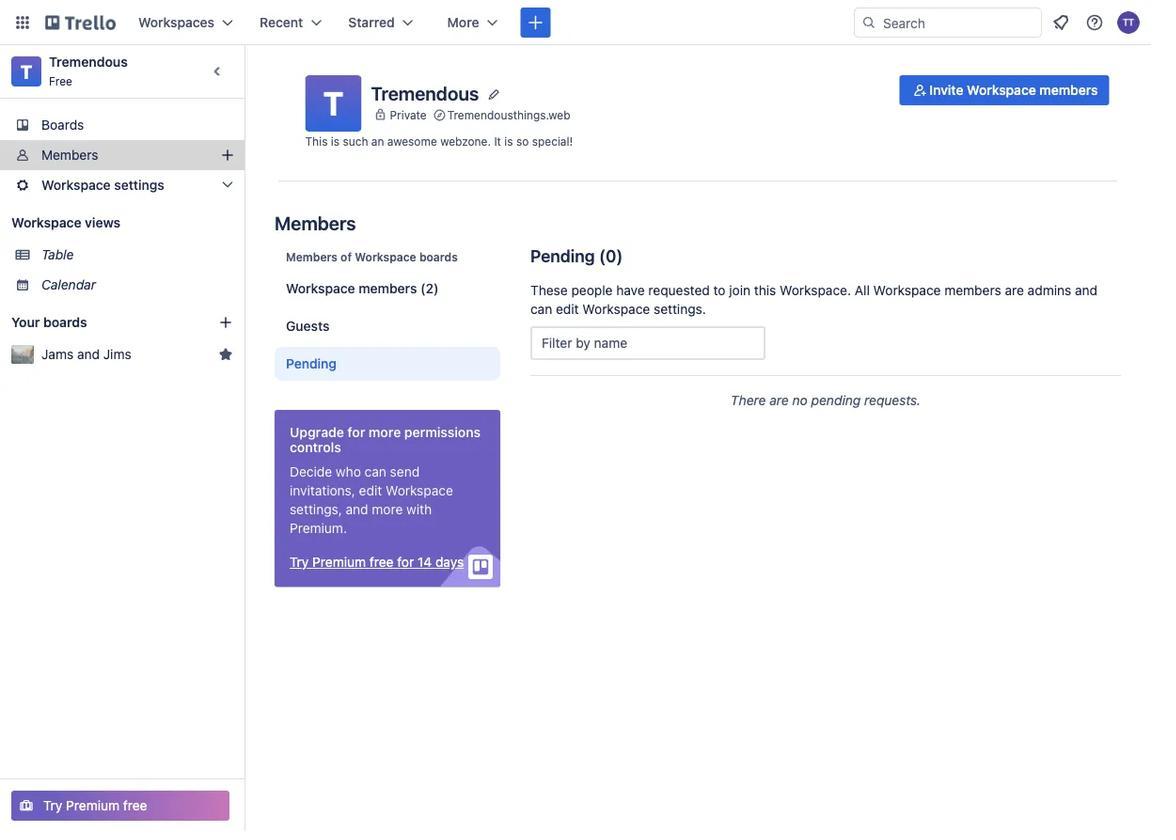 Task type: vqa. For each thing, say whether or not it's contained in the screenshot.
the rightmost premium
yes



Task type: locate. For each thing, give the bounding box(es) containing it.
try premium free for 14 days
[[290, 554, 464, 570]]

0 horizontal spatial premium
[[66, 798, 120, 813]]

2 horizontal spatial members
[[1040, 82, 1098, 98]]

workspace up workspace views
[[41, 177, 111, 193]]

1 horizontal spatial t
[[323, 84, 343, 123]]

starred button
[[337, 8, 425, 38]]

is
[[331, 134, 340, 148], [504, 134, 513, 148]]

0 vertical spatial try
[[290, 554, 309, 570]]

0 horizontal spatial pending
[[286, 356, 337, 371]]

pending up these
[[530, 245, 595, 266]]

0 horizontal spatial is
[[331, 134, 340, 148]]

1 horizontal spatial and
[[346, 502, 368, 517]]

can down these
[[530, 301, 552, 317]]

members down members of workspace boards
[[359, 281, 417, 296]]

for inside upgrade for more permissions controls decide who can send invitations, edit workspace settings, and more with premium.
[[347, 425, 365, 440]]

1 horizontal spatial pending
[[530, 245, 595, 266]]

for
[[347, 425, 365, 440], [397, 554, 414, 570]]

and inside these people have requested to join this workspace. all workspace members are admins and can edit workspace settings.
[[1075, 283, 1098, 298]]

Filter by name text field
[[530, 326, 766, 360]]

1 vertical spatial are
[[770, 393, 789, 408]]

recent
[[260, 15, 303, 30]]

workspace.
[[780, 283, 851, 298]]

1 vertical spatial edit
[[359, 483, 382, 498]]

1 vertical spatial pending
[[286, 356, 337, 371]]

members up of in the top left of the page
[[275, 212, 356, 234]]

terry turtle (terryturtle) image
[[1117, 11, 1140, 34]]

0 horizontal spatial free
[[123, 798, 147, 813]]

members down 0 notifications icon
[[1040, 82, 1098, 98]]

0 vertical spatial t
[[20, 60, 32, 82]]

try premium free button
[[11, 791, 229, 821]]

workspace up with
[[386, 483, 453, 498]]

open information menu image
[[1085, 13, 1104, 32]]

1 vertical spatial and
[[77, 347, 100, 362]]

more left with
[[372, 502, 403, 517]]

can
[[530, 301, 552, 317], [365, 464, 386, 480]]

more button
[[436, 8, 509, 38]]

and for these people have requested to join this workspace. all workspace members are admins and can edit workspace settings.
[[1075, 283, 1098, 298]]

try for try premium free
[[43, 798, 62, 813]]

1 vertical spatial try
[[43, 798, 62, 813]]

table
[[41, 247, 74, 262]]

0 horizontal spatial edit
[[359, 483, 382, 498]]

t up this
[[323, 84, 343, 123]]

jams and jims link
[[41, 345, 211, 364]]

0 vertical spatial can
[[530, 301, 552, 317]]

t left free
[[20, 60, 32, 82]]

edit down the who
[[359, 483, 382, 498]]

1 horizontal spatial is
[[504, 134, 513, 148]]

members down boards
[[41, 147, 98, 163]]

your
[[11, 315, 40, 330]]

0 horizontal spatial tremendous
[[49, 54, 128, 70]]

1 horizontal spatial free
[[370, 554, 394, 570]]

there are no pending requests.
[[731, 393, 921, 408]]

2 horizontal spatial and
[[1075, 283, 1098, 298]]

upgrade for more permissions controls decide who can send invitations, edit workspace settings, and more with premium.
[[290, 425, 481, 536]]

members left admins
[[944, 283, 1001, 298]]

and left jims in the left top of the page
[[77, 347, 100, 362]]

2 vertical spatial and
[[346, 502, 368, 517]]

and right admins
[[1075, 283, 1098, 298]]

t button
[[305, 75, 362, 132]]

starred icon image
[[218, 347, 233, 362]]

for left 14
[[397, 554, 414, 570]]

workspace
[[967, 82, 1036, 98], [41, 177, 111, 193], [11, 215, 81, 230], [355, 250, 416, 263], [286, 281, 355, 296], [873, 283, 941, 298], [582, 301, 650, 317], [386, 483, 453, 498]]

are left admins
[[1005, 283, 1024, 298]]

it
[[494, 134, 501, 148]]

1 horizontal spatial are
[[1005, 283, 1024, 298]]

boards
[[419, 250, 458, 263], [43, 315, 87, 330]]

decide
[[290, 464, 332, 480]]

and down the who
[[346, 502, 368, 517]]

0 horizontal spatial can
[[365, 464, 386, 480]]

tremendous up free
[[49, 54, 128, 70]]

edit down these
[[556, 301, 579, 317]]

0 horizontal spatial members
[[359, 281, 417, 296]]

2 is from the left
[[504, 134, 513, 148]]

members left of in the top left of the page
[[286, 250, 338, 263]]

this is such an awesome webzone. it is so special!
[[305, 134, 573, 148]]

t
[[20, 60, 32, 82], [323, 84, 343, 123]]

more
[[447, 15, 479, 30]]

1 horizontal spatial for
[[397, 554, 414, 570]]

guests
[[286, 318, 330, 334]]

edit
[[556, 301, 579, 317], [359, 483, 382, 498]]

1 horizontal spatial edit
[[556, 301, 579, 317]]

more
[[369, 425, 401, 440], [372, 502, 403, 517]]

0 vertical spatial edit
[[556, 301, 579, 317]]

is right it on the left top of the page
[[504, 134, 513, 148]]

1 horizontal spatial boards
[[419, 250, 458, 263]]

tremendous up private
[[371, 82, 479, 104]]

boards link
[[0, 110, 245, 140]]

0 horizontal spatial and
[[77, 347, 100, 362]]

tremendous for tremendous
[[371, 82, 479, 104]]

special!
[[532, 134, 573, 148]]

upgrade
[[290, 425, 344, 440]]

workspaces
[[138, 15, 214, 30]]

0 vertical spatial are
[[1005, 283, 1024, 298]]

0 vertical spatial boards
[[419, 250, 458, 263]]

an
[[371, 134, 384, 148]]

to
[[713, 283, 726, 298]]

free
[[370, 554, 394, 570], [123, 798, 147, 813]]

can inside these people have requested to join this workspace. all workspace members are admins and can edit workspace settings.
[[530, 301, 552, 317]]

0 horizontal spatial t
[[20, 60, 32, 82]]

members
[[41, 147, 98, 163], [275, 212, 356, 234], [286, 250, 338, 263]]

and inside upgrade for more permissions controls decide who can send invitations, edit workspace settings, and more with premium.
[[346, 502, 368, 517]]

are
[[1005, 283, 1024, 298], [770, 393, 789, 408]]

workspace inside upgrade for more permissions controls decide who can send invitations, edit workspace settings, and more with premium.
[[386, 483, 453, 498]]

2 vertical spatial members
[[286, 250, 338, 263]]

1 horizontal spatial tremendous
[[371, 82, 479, 104]]

and inside jams and jims link
[[77, 347, 100, 362]]

0 horizontal spatial are
[[770, 393, 789, 408]]

1 vertical spatial for
[[397, 554, 414, 570]]

and
[[1075, 283, 1098, 298], [77, 347, 100, 362], [346, 502, 368, 517]]

try
[[290, 554, 309, 570], [43, 798, 62, 813]]

members
[[1040, 82, 1098, 98], [359, 281, 417, 296], [944, 283, 1001, 298]]

0 horizontal spatial try
[[43, 798, 62, 813]]

1 is from the left
[[331, 134, 340, 148]]

boards up "(2)"
[[419, 250, 458, 263]]

0 horizontal spatial for
[[347, 425, 365, 440]]

members of workspace boards
[[286, 250, 458, 263]]

workspace right invite
[[967, 82, 1036, 98]]

t for t button
[[323, 84, 343, 123]]

your boards
[[11, 315, 87, 330]]

1 horizontal spatial members
[[944, 283, 1001, 298]]

invitations,
[[290, 483, 355, 498]]

t inside button
[[323, 84, 343, 123]]

more up send
[[369, 425, 401, 440]]

days
[[435, 554, 464, 570]]

0 horizontal spatial boards
[[43, 315, 87, 330]]

0 vertical spatial and
[[1075, 283, 1098, 298]]

search image
[[861, 15, 876, 30]]

pending
[[811, 393, 861, 408]]

1 horizontal spatial try
[[290, 554, 309, 570]]

settings,
[[290, 502, 342, 517]]

are left no
[[770, 393, 789, 408]]

is right this
[[331, 134, 340, 148]]

1 vertical spatial can
[[365, 464, 386, 480]]

0 vertical spatial premium
[[312, 554, 366, 570]]

permissions
[[404, 425, 481, 440]]

0 vertical spatial free
[[370, 554, 394, 570]]

premium
[[312, 554, 366, 570], [66, 798, 120, 813]]

1 horizontal spatial can
[[530, 301, 552, 317]]

pending
[[530, 245, 595, 266], [286, 356, 337, 371]]

1 vertical spatial tremendous
[[371, 82, 479, 104]]

starred
[[348, 15, 395, 30]]

all
[[855, 283, 870, 298]]

1 vertical spatial premium
[[66, 798, 120, 813]]

1 vertical spatial boards
[[43, 315, 87, 330]]

requests.
[[864, 393, 921, 408]]

and for upgrade for more permissions controls decide who can send invitations, edit workspace settings, and more with premium.
[[346, 502, 368, 517]]

1 vertical spatial t
[[323, 84, 343, 123]]

boards up jams
[[43, 315, 87, 330]]

0 vertical spatial tremendous
[[49, 54, 128, 70]]

can right the who
[[365, 464, 386, 480]]

0 vertical spatial for
[[347, 425, 365, 440]]

pending down guests
[[286, 356, 337, 371]]

1 vertical spatial free
[[123, 798, 147, 813]]

settings.
[[654, 301, 706, 317]]

workspace members
[[286, 281, 417, 296]]

so
[[516, 134, 529, 148]]

1 horizontal spatial premium
[[312, 554, 366, 570]]

workspace up table at the left
[[11, 215, 81, 230]]

for right upgrade
[[347, 425, 365, 440]]



Task type: describe. For each thing, give the bounding box(es) containing it.
with
[[406, 502, 432, 517]]

these
[[530, 283, 568, 298]]

send
[[390, 464, 420, 480]]

guests link
[[275, 309, 500, 343]]

have
[[616, 283, 645, 298]]

14
[[418, 554, 432, 570]]

invite
[[929, 82, 963, 98]]

t for t link
[[20, 60, 32, 82]]

workspace navigation collapse icon image
[[205, 58, 231, 85]]

workspace inside button
[[967, 82, 1036, 98]]

)
[[616, 245, 623, 266]]

requested
[[648, 283, 710, 298]]

for inside try premium free for 14 days button
[[397, 554, 414, 570]]

free for try premium free for 14 days
[[370, 554, 394, 570]]

workspace settings
[[41, 177, 164, 193]]

(
[[599, 245, 606, 266]]

1 vertical spatial members
[[275, 212, 356, 234]]

table link
[[41, 245, 233, 264]]

settings
[[114, 177, 164, 193]]

boards
[[41, 117, 84, 133]]

workspace right of in the top left of the page
[[355, 250, 416, 263]]

tremendousthings.web link
[[447, 106, 570, 124]]

0 vertical spatial pending
[[530, 245, 595, 266]]

tremendous for tremendous free
[[49, 54, 128, 70]]

premium.
[[290, 521, 347, 536]]

try premium free for 14 days button
[[290, 553, 464, 572]]

(2)
[[420, 281, 439, 296]]

workspace inside dropdown button
[[41, 177, 111, 193]]

add board image
[[218, 315, 233, 330]]

back to home image
[[45, 8, 116, 38]]

workspace settings button
[[0, 170, 245, 200]]

edit inside these people have requested to join this workspace. all workspace members are admins and can edit workspace settings.
[[556, 301, 579, 317]]

people
[[571, 283, 613, 298]]

can inside upgrade for more permissions controls decide who can send invitations, edit workspace settings, and more with premium.
[[365, 464, 386, 480]]

premium for try premium free for 14 days
[[312, 554, 366, 570]]

invite workspace members
[[929, 82, 1098, 98]]

free for try premium free
[[123, 798, 147, 813]]

this
[[305, 134, 328, 148]]

members inside button
[[1040, 82, 1098, 98]]

tremendous link
[[49, 54, 128, 70]]

awesome
[[387, 134, 437, 148]]

invite workspace members button
[[899, 75, 1109, 105]]

webzone.
[[440, 134, 491, 148]]

join
[[729, 283, 750, 298]]

0 vertical spatial more
[[369, 425, 401, 440]]

jams and jims
[[41, 347, 131, 362]]

pending link
[[275, 347, 500, 381]]

workspace right 'all'
[[873, 283, 941, 298]]

0 notifications image
[[1050, 11, 1072, 34]]

create board or workspace image
[[526, 13, 545, 32]]

edit inside upgrade for more permissions controls decide who can send invitations, edit workspace settings, and more with premium.
[[359, 483, 382, 498]]

private
[[390, 108, 427, 122]]

of
[[341, 250, 352, 263]]

free
[[49, 74, 72, 87]]

jams
[[41, 347, 74, 362]]

0 vertical spatial members
[[41, 147, 98, 163]]

try for try premium free for 14 days
[[290, 554, 309, 570]]

recent button
[[248, 8, 333, 38]]

who
[[336, 464, 361, 480]]

tremendousthings.web
[[447, 108, 570, 122]]

calendar
[[41, 277, 96, 292]]

sm image
[[911, 81, 929, 100]]

there
[[731, 393, 766, 408]]

views
[[85, 215, 120, 230]]

tremendous free
[[49, 54, 128, 87]]

1 vertical spatial more
[[372, 502, 403, 517]]

workspace views
[[11, 215, 120, 230]]

t link
[[11, 56, 41, 87]]

members link
[[0, 140, 245, 170]]

controls
[[290, 440, 341, 455]]

such
[[343, 134, 368, 148]]

no
[[792, 393, 808, 408]]

primary element
[[0, 0, 1151, 45]]

workspaces button
[[127, 8, 245, 38]]

Search field
[[876, 8, 1041, 37]]

jims
[[103, 347, 131, 362]]

admins
[[1028, 283, 1071, 298]]

this
[[754, 283, 776, 298]]

( 0 )
[[599, 245, 623, 266]]

premium for try premium free
[[66, 798, 120, 813]]

your boards with 1 items element
[[11, 311, 190, 334]]

these people have requested to join this workspace. all workspace members are admins and can edit workspace settings.
[[530, 283, 1098, 317]]

workspace up guests
[[286, 281, 355, 296]]

0
[[606, 245, 616, 266]]

workspace down have
[[582, 301, 650, 317]]

try premium free
[[43, 798, 147, 813]]

calendar link
[[41, 276, 233, 294]]

are inside these people have requested to join this workspace. all workspace members are admins and can edit workspace settings.
[[1005, 283, 1024, 298]]

members inside these people have requested to join this workspace. all workspace members are admins and can edit workspace settings.
[[944, 283, 1001, 298]]



